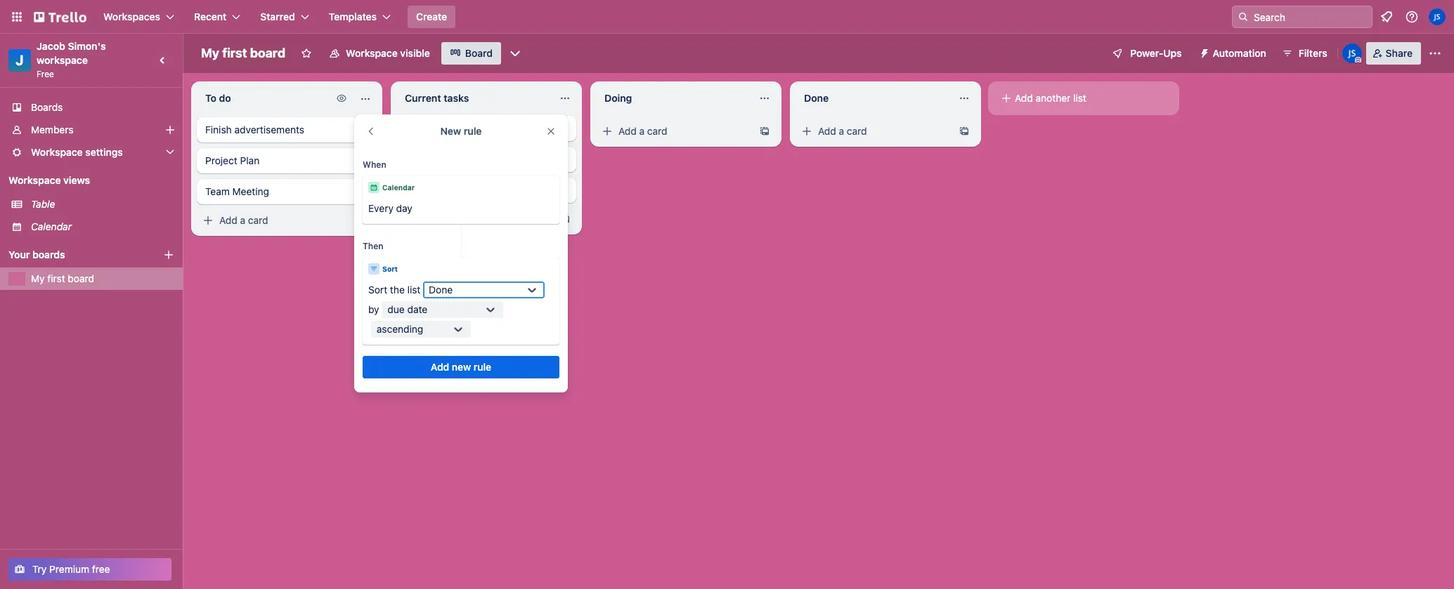 Task type: vqa. For each thing, say whether or not it's contained in the screenshot.
[add associated with 🧟‍♀️ [SURVIVOR 5]
no



Task type: describe. For each thing, give the bounding box(es) containing it.
team meeting for current tasks text field
[[405, 184, 469, 196]]

sm image down the workspace visible "button"
[[335, 91, 349, 105]]

create from template… image
[[759, 126, 771, 137]]

add a card right day
[[419, 213, 468, 225]]

meeting for team meeting link for current tasks text field
[[432, 184, 469, 196]]

finish for current tasks text field
[[405, 122, 431, 134]]

starred
[[260, 11, 295, 22]]

workspace visible
[[346, 47, 430, 59]]

new
[[452, 361, 471, 373]]

automation
[[1213, 47, 1267, 59]]

add inside 'link'
[[1015, 92, 1033, 104]]

date
[[407, 304, 428, 316]]

primary element
[[0, 0, 1455, 34]]

card down doing text box
[[647, 125, 668, 137]]

show menu image
[[1429, 46, 1443, 60]]

recent button
[[186, 6, 249, 28]]

try
[[32, 564, 47, 576]]

starred button
[[252, 6, 318, 28]]

0 vertical spatial rule
[[464, 125, 482, 137]]

a for sm image under project
[[240, 214, 245, 226]]

jacob simon's workspace link
[[37, 40, 108, 66]]

sm image right create from template… icon
[[800, 124, 814, 138]]

card down done text box
[[847, 125, 867, 137]]

create from template… image for sm image right of create from template… icon
[[959, 126, 970, 137]]

workspace navigation collapse icon image
[[153, 51, 173, 70]]

add for create from template… icon
[[619, 125, 637, 137]]

simon's
[[68, 40, 106, 52]]

card right day
[[448, 213, 468, 225]]

power-ups button
[[1103, 42, 1191, 65]]

workspaces button
[[95, 6, 183, 28]]

project
[[205, 155, 237, 167]]

table
[[31, 198, 55, 210]]

create
[[416, 11, 447, 22]]

calendar link
[[31, 220, 174, 234]]

Board name text field
[[194, 42, 293, 65]]

card down plan at top left
[[248, 214, 268, 226]]

the
[[390, 284, 405, 296]]

sm image for automation
[[1193, 42, 1213, 62]]

project plan link
[[197, 148, 377, 174]]

team meeting link for current tasks text field
[[396, 178, 576, 203]]

filters
[[1299, 47, 1328, 59]]

create from template… image for sm image right of 'every'
[[560, 214, 571, 225]]

boards link
[[0, 96, 183, 119]]

workspace
[[37, 54, 88, 66]]

team for sm image right of 'every'
[[405, 184, 429, 196]]

sort for sort the list
[[368, 284, 387, 296]]

1 horizontal spatial calendar
[[382, 183, 415, 192]]

team meeting for to do text field
[[205, 186, 269, 198]]

add for create from template… image for sm image under project
[[219, 214, 237, 226]]

workspace for workspace views
[[8, 174, 61, 186]]

boards
[[32, 249, 65, 261]]

j
[[16, 52, 24, 68]]

team for sm image under project
[[205, 186, 230, 198]]

project plan
[[205, 155, 260, 167]]

due
[[388, 304, 405, 316]]

add new rule
[[431, 361, 492, 373]]

advertisements for to do text field
[[234, 124, 304, 136]]

meeting for to do text field's team meeting link
[[232, 186, 269, 198]]

workspace for workspace settings
[[31, 146, 83, 158]]

due date
[[388, 304, 428, 316]]

this member is an admin of this board. image
[[1355, 57, 1362, 63]]

0 horizontal spatial my first board
[[31, 273, 94, 285]]

0 vertical spatial jacob simon (jacobsimon16) image
[[1429, 8, 1446, 25]]

workspace for workspace visible
[[346, 47, 398, 59]]

new rule
[[440, 125, 482, 137]]

views
[[63, 174, 90, 186]]

premium
[[49, 564, 89, 576]]

back to home image
[[34, 6, 86, 28]]

star or unstar board image
[[301, 48, 312, 59]]

add another list link
[[994, 87, 1174, 110]]

templates button
[[320, 6, 399, 28]]

then
[[363, 241, 384, 252]]

ascending
[[377, 323, 423, 335]]

sm image down project
[[201, 214, 215, 228]]

open information menu image
[[1405, 10, 1419, 24]]

try premium free
[[32, 564, 110, 576]]

add for create from template… image related to sm image right of create from template… icon
[[818, 125, 836, 137]]

team meeting link for to do text field
[[197, 179, 377, 205]]

free
[[37, 69, 54, 79]]

workspace visible button
[[321, 42, 439, 65]]

try premium free button
[[8, 559, 172, 581]]

templates
[[329, 11, 377, 22]]

a for sm image right of create from template… icon
[[839, 125, 844, 137]]

add a card down done text box
[[818, 125, 867, 137]]

j link
[[8, 49, 31, 72]]



Task type: locate. For each thing, give the bounding box(es) containing it.
finish up project
[[205, 124, 232, 136]]

list for add another list
[[1074, 92, 1087, 104]]

your boards
[[8, 249, 65, 261]]

share button
[[1366, 42, 1421, 65]]

board link
[[441, 42, 501, 65]]

Done text field
[[796, 87, 950, 110]]

a down doing text box
[[639, 125, 645, 137]]

a down done text box
[[839, 125, 844, 137]]

sort
[[382, 265, 398, 273], [368, 284, 387, 296]]

every day
[[368, 202, 413, 214]]

workspace up table
[[8, 174, 61, 186]]

1 vertical spatial list
[[407, 284, 421, 296]]

To do text field
[[197, 87, 329, 110]]

meeting down plan at top left
[[232, 186, 269, 198]]

table link
[[31, 198, 174, 212]]

list right the
[[407, 284, 421, 296]]

0 vertical spatial workspace
[[346, 47, 398, 59]]

sort left the
[[368, 284, 387, 296]]

1 horizontal spatial team meeting link
[[396, 178, 576, 203]]

0 vertical spatial list
[[1074, 92, 1087, 104]]

1 horizontal spatial create from template… image
[[560, 214, 571, 225]]

add a card
[[619, 125, 668, 137], [818, 125, 867, 137], [419, 213, 468, 225], [219, 214, 268, 226]]

team up day
[[405, 184, 429, 196]]

finish left new
[[405, 122, 431, 134]]

1 vertical spatial rule
[[474, 361, 492, 373]]

every
[[368, 202, 394, 214]]

meeting down new
[[432, 184, 469, 196]]

1 horizontal spatial first
[[222, 46, 247, 60]]

a down plan at top left
[[240, 214, 245, 226]]

my first board link
[[31, 272, 174, 286]]

visible
[[400, 47, 430, 59]]

0 horizontal spatial team
[[205, 186, 230, 198]]

1 horizontal spatial team meeting
[[405, 184, 469, 196]]

my
[[201, 46, 219, 60], [31, 273, 45, 285]]

list right another
[[1074, 92, 1087, 104]]

plan
[[240, 155, 260, 167]]

0 horizontal spatial meeting
[[232, 186, 269, 198]]

rule
[[464, 125, 482, 137], [474, 361, 492, 373]]

1 vertical spatial sort
[[368, 284, 387, 296]]

Current tasks text field
[[396, 87, 551, 110]]

power-
[[1131, 47, 1164, 59]]

advertisements down current tasks text field
[[434, 122, 504, 134]]

advertisements
[[434, 122, 504, 134], [234, 124, 304, 136]]

1 horizontal spatial my first board
[[201, 46, 285, 60]]

a right day
[[440, 213, 445, 225]]

jacob simon's workspace free
[[37, 40, 108, 79]]

1 horizontal spatial finish
[[405, 122, 431, 134]]

1 horizontal spatial sm image
[[1193, 42, 1213, 62]]

finish advertisements link
[[396, 116, 576, 141], [197, 117, 377, 143]]

0 horizontal spatial finish
[[205, 124, 232, 136]]

finish advertisements link up the project plan link
[[197, 117, 377, 143]]

finish
[[405, 122, 431, 134], [205, 124, 232, 136]]

0 vertical spatial my first board
[[201, 46, 285, 60]]

a for sm icon for add a card
[[639, 125, 645, 137]]

add another list
[[1015, 92, 1087, 104]]

calendar
[[382, 183, 415, 192], [31, 221, 72, 233]]

finish advertisements down current tasks text field
[[405, 122, 504, 134]]

1 vertical spatial my first board
[[31, 273, 94, 285]]

board inside text field
[[250, 46, 285, 60]]

1 horizontal spatial finish advertisements link
[[396, 116, 576, 141]]

add board image
[[163, 250, 174, 261]]

team meeting link down new rule
[[396, 178, 576, 203]]

first inside my first board link
[[47, 273, 65, 285]]

team meeting link
[[396, 178, 576, 203], [197, 179, 377, 205]]

1 vertical spatial sm image
[[600, 124, 614, 138]]

card
[[647, 125, 668, 137], [847, 125, 867, 137], [448, 213, 468, 225], [248, 214, 268, 226]]

when
[[363, 160, 386, 170]]

0 horizontal spatial first
[[47, 273, 65, 285]]

sm image for add a card
[[600, 124, 614, 138]]

jacob
[[37, 40, 65, 52]]

2 horizontal spatial create from template… image
[[959, 126, 970, 137]]

my down 'your boards'
[[31, 273, 45, 285]]

0 notifications image
[[1379, 8, 1395, 25]]

workspace down members
[[31, 146, 83, 158]]

my down recent
[[201, 46, 219, 60]]

members link
[[0, 119, 183, 141]]

sm image inside the add another list 'link'
[[1000, 91, 1014, 105]]

jacob simon (jacobsimon16) image right open information menu icon
[[1429, 8, 1446, 25]]

new
[[440, 125, 461, 137]]

0 horizontal spatial finish advertisements
[[205, 124, 304, 136]]

workspace views
[[8, 174, 90, 186]]

rule right "new"
[[474, 361, 492, 373]]

1 horizontal spatial my
[[201, 46, 219, 60]]

first inside my first board text field
[[222, 46, 247, 60]]

add a card down plan at top left
[[219, 214, 268, 226]]

your boards with 1 items element
[[8, 247, 142, 264]]

finish advertisements link for to do text field
[[197, 117, 377, 143]]

rule right new
[[464, 125, 482, 137]]

1 vertical spatial workspace
[[31, 146, 83, 158]]

recent
[[194, 11, 227, 22]]

first
[[222, 46, 247, 60], [47, 273, 65, 285]]

sm image
[[1193, 42, 1213, 62], [600, 124, 614, 138]]

members
[[31, 124, 73, 136]]

finish advertisements
[[405, 122, 504, 134], [205, 124, 304, 136]]

finish for to do text field
[[205, 124, 232, 136]]

my first board inside text field
[[201, 46, 285, 60]]

workspace inside dropdown button
[[31, 146, 83, 158]]

free
[[92, 564, 110, 576]]

0 vertical spatial sort
[[382, 265, 398, 273]]

workspaces
[[103, 11, 160, 22]]

team meeting
[[405, 184, 469, 196], [205, 186, 269, 198]]

board down your boards with 1 items element
[[68, 273, 94, 285]]

finish advertisements for to do text field
[[205, 124, 304, 136]]

add right day
[[419, 213, 437, 225]]

a
[[639, 125, 645, 137], [839, 125, 844, 137], [440, 213, 445, 225], [240, 214, 245, 226]]

boards
[[31, 101, 63, 113]]

Search field
[[1249, 6, 1372, 27]]

add left another
[[1015, 92, 1033, 104]]

sort for sort
[[382, 265, 398, 273]]

board down the starred
[[250, 46, 285, 60]]

my first board
[[201, 46, 285, 60], [31, 273, 94, 285]]

filters button
[[1278, 42, 1332, 65]]

add a card link
[[596, 122, 754, 141], [796, 122, 953, 141], [396, 209, 554, 229], [197, 211, 354, 231]]

0 horizontal spatial list
[[407, 284, 421, 296]]

sm image left add another list
[[1000, 91, 1014, 105]]

calendar up day
[[382, 183, 415, 192]]

create from template… image for sm image under project
[[360, 215, 371, 226]]

1 horizontal spatial advertisements
[[434, 122, 504, 134]]

list inside 'link'
[[1074, 92, 1087, 104]]

1 horizontal spatial list
[[1074, 92, 1087, 104]]

day
[[396, 202, 413, 214]]

1 vertical spatial board
[[68, 273, 94, 285]]

Doing text field
[[596, 87, 751, 110]]

1 horizontal spatial jacob simon (jacobsimon16) image
[[1429, 8, 1446, 25]]

1 horizontal spatial meeting
[[432, 184, 469, 196]]

finish advertisements for current tasks text field
[[405, 122, 504, 134]]

sm image
[[335, 91, 349, 105], [1000, 91, 1014, 105], [800, 124, 814, 138], [401, 212, 415, 226], [201, 214, 215, 228]]

workspace down templates 'dropdown button'
[[346, 47, 398, 59]]

list for sort the list
[[407, 284, 421, 296]]

workspace settings button
[[0, 141, 183, 164]]

add new rule button
[[363, 356, 560, 379]]

0 horizontal spatial board
[[68, 273, 94, 285]]

settings
[[85, 146, 123, 158]]

team down project
[[205, 186, 230, 198]]

jacob simon (jacobsimon16) image
[[1429, 8, 1446, 25], [1343, 44, 1362, 63]]

1 vertical spatial calendar
[[31, 221, 72, 233]]

0 horizontal spatial finish advertisements link
[[197, 117, 377, 143]]

finish advertisements up plan at top left
[[205, 124, 304, 136]]

ups
[[1164, 47, 1182, 59]]

workspace settings
[[31, 146, 123, 158]]

0 horizontal spatial team meeting
[[205, 186, 269, 198]]

done
[[429, 284, 453, 296]]

add down done text box
[[818, 125, 836, 137]]

share
[[1386, 47, 1413, 59]]

sm image right 'every'
[[401, 212, 415, 226]]

2 vertical spatial workspace
[[8, 174, 61, 186]]

team meeting up day
[[405, 184, 469, 196]]

0 vertical spatial sm image
[[1193, 42, 1213, 62]]

add left "new"
[[431, 361, 449, 373]]

finish advertisements link for current tasks text field
[[396, 116, 576, 141]]

0 horizontal spatial sm image
[[600, 124, 614, 138]]

customize views image
[[508, 46, 522, 60]]

1 horizontal spatial finish advertisements
[[405, 122, 504, 134]]

by
[[368, 304, 379, 316]]

board
[[465, 47, 493, 59]]

board
[[250, 46, 285, 60], [68, 273, 94, 285]]

1 horizontal spatial board
[[250, 46, 285, 60]]

advertisements down to do text field
[[234, 124, 304, 136]]

team meeting link down the project plan link
[[197, 179, 377, 205]]

search image
[[1238, 11, 1249, 22]]

add down project plan
[[219, 214, 237, 226]]

advertisements for current tasks text field
[[434, 122, 504, 134]]

add inside button
[[431, 361, 449, 373]]

sort the list
[[368, 284, 421, 296]]

0 horizontal spatial advertisements
[[234, 124, 304, 136]]

1 vertical spatial jacob simon (jacobsimon16) image
[[1343, 44, 1362, 63]]

create button
[[408, 6, 456, 28]]

0 horizontal spatial my
[[31, 273, 45, 285]]

add
[[1015, 92, 1033, 104], [619, 125, 637, 137], [818, 125, 836, 137], [419, 213, 437, 225], [219, 214, 237, 226], [431, 361, 449, 373]]

1 vertical spatial my
[[31, 273, 45, 285]]

jacob simon (jacobsimon16) image right filters
[[1343, 44, 1362, 63]]

0 horizontal spatial create from template… image
[[360, 215, 371, 226]]

first down the recent dropdown button
[[222, 46, 247, 60]]

sort up sort the list
[[382, 265, 398, 273]]

sm image inside automation button
[[1193, 42, 1213, 62]]

team meeting down project plan
[[205, 186, 269, 198]]

calendar down table
[[31, 221, 72, 233]]

0 horizontal spatial calendar
[[31, 221, 72, 233]]

power-ups
[[1131, 47, 1182, 59]]

0 horizontal spatial jacob simon (jacobsimon16) image
[[1343, 44, 1362, 63]]

rule inside button
[[474, 361, 492, 373]]

first down boards
[[47, 273, 65, 285]]

add a card down doing text box
[[619, 125, 668, 137]]

a for sm image right of 'every'
[[440, 213, 445, 225]]

0 vertical spatial calendar
[[382, 183, 415, 192]]

0 vertical spatial board
[[250, 46, 285, 60]]

your
[[8, 249, 30, 261]]

add down doing text box
[[619, 125, 637, 137]]

0 vertical spatial my
[[201, 46, 219, 60]]

automation button
[[1193, 42, 1275, 65]]

0 vertical spatial first
[[222, 46, 247, 60]]

my first board down the recent dropdown button
[[201, 46, 285, 60]]

list
[[1074, 92, 1087, 104], [407, 284, 421, 296]]

my inside text field
[[201, 46, 219, 60]]

another
[[1036, 92, 1071, 104]]

add for create from template… image corresponding to sm image right of 'every'
[[419, 213, 437, 225]]

my first board down your boards with 1 items element
[[31, 273, 94, 285]]

create from template… image
[[959, 126, 970, 137], [560, 214, 571, 225], [360, 215, 371, 226]]

team
[[405, 184, 429, 196], [205, 186, 230, 198]]

1 vertical spatial first
[[47, 273, 65, 285]]

meeting
[[432, 184, 469, 196], [232, 186, 269, 198]]

1 horizontal spatial team
[[405, 184, 429, 196]]

workspace
[[346, 47, 398, 59], [31, 146, 83, 158], [8, 174, 61, 186]]

finish advertisements link down current tasks text field
[[396, 116, 576, 141]]

workspace inside "button"
[[346, 47, 398, 59]]

0 horizontal spatial team meeting link
[[197, 179, 377, 205]]



